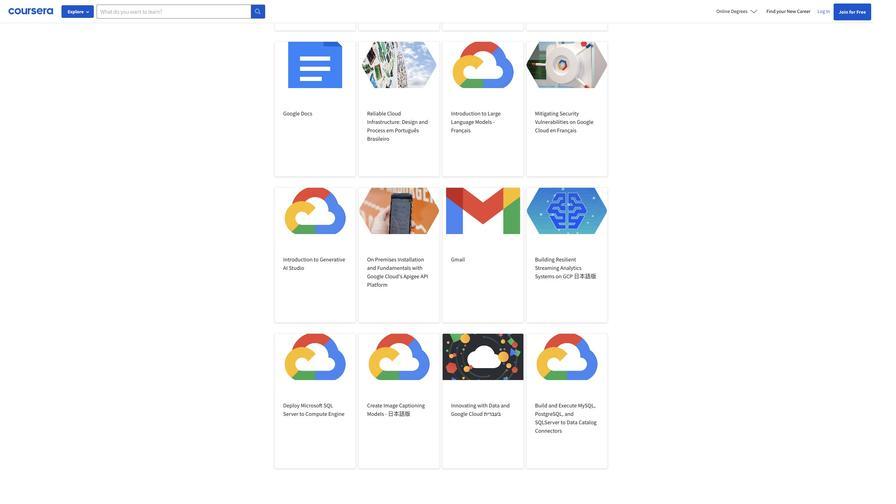 Task type: locate. For each thing, give the bounding box(es) containing it.
français inside introduction to large language models - français
[[452, 127, 471, 134]]

1 vertical spatial on
[[556, 273, 562, 280]]

0 vertical spatial with
[[412, 265, 423, 272]]

vulnerabilities
[[536, 119, 569, 126]]

models inside introduction to large language models - français
[[476, 119, 492, 126]]

to left large
[[482, 110, 487, 117]]

cloud for innovating with data and google cloud בעברית
[[469, 411, 483, 418]]

2 horizontal spatial cloud
[[536, 127, 549, 134]]

models inside create image captioning models - 日本語版
[[367, 411, 384, 418]]

to left generative
[[314, 256, 319, 263]]

0 vertical spatial data
[[489, 403, 500, 410]]

introduction to large language models - français
[[452, 110, 501, 134]]

google inside on premises installation and fundamentals with google cloud's apigee api platform
[[367, 273, 384, 280]]

日本語版
[[574, 273, 597, 280], [388, 411, 411, 418]]

gmail
[[452, 256, 465, 263]]

innovating
[[452, 403, 477, 410]]

cloud inside "mitigating security vulnerabilities on google cloud en français"
[[536, 127, 549, 134]]

and
[[419, 119, 428, 126], [367, 265, 377, 272], [501, 403, 510, 410], [549, 403, 558, 410], [565, 411, 574, 418]]

models down create
[[367, 411, 384, 418]]

1 horizontal spatial models
[[476, 119, 492, 126]]

to inside introduction to large language models - français
[[482, 110, 487, 117]]

français right the en
[[558, 127, 577, 134]]

0 horizontal spatial models
[[367, 411, 384, 418]]

introduction up language
[[452, 110, 481, 117]]

0 horizontal spatial -
[[385, 411, 387, 418]]

1 vertical spatial -
[[385, 411, 387, 418]]

deploy microsoft sql server to compute engine link
[[275, 334, 356, 469]]

to right sqlserver
[[561, 420, 566, 427]]

introduction to generative ai studio link
[[275, 188, 356, 323]]

introduction inside introduction to large language models - français
[[452, 110, 481, 117]]

models
[[476, 119, 492, 126], [367, 411, 384, 418]]

google inside innovating with data and google cloud בעברית
[[452, 411, 468, 418]]

to inside introduction to generative ai studio
[[314, 256, 319, 263]]

mitigating
[[536, 110, 559, 117]]

find your new career link
[[764, 7, 815, 16]]

日本語版 down "image"
[[388, 411, 411, 418]]

0 horizontal spatial 日本語版
[[388, 411, 411, 418]]

google
[[283, 110, 300, 117], [577, 119, 594, 126], [367, 273, 384, 280], [452, 411, 468, 418]]

cloud's
[[385, 273, 403, 280]]

1 vertical spatial with
[[478, 403, 488, 410]]

1 vertical spatial 日本語版
[[388, 411, 411, 418]]

on left gcp on the right of page
[[556, 273, 562, 280]]

in
[[827, 8, 831, 14]]

design
[[402, 119, 418, 126]]

build and execute mysql, postgresql, and sqlserver to data catalog connectors link
[[527, 334, 608, 469]]

What do you want to learn? text field
[[97, 4, 251, 18]]

0 horizontal spatial introduction
[[283, 256, 313, 263]]

google down innovating
[[452, 411, 468, 418]]

日本語版 inside create image captioning models - 日本語版
[[388, 411, 411, 418]]

cloud for mitigating security vulnerabilities on google cloud en français
[[536, 127, 549, 134]]

1 horizontal spatial on
[[570, 119, 576, 126]]

0 vertical spatial 日本語版
[[574, 273, 597, 280]]

your
[[777, 8, 787, 14]]

data inside innovating with data and google cloud בעברית
[[489, 403, 500, 410]]

português
[[395, 127, 419, 134]]

log in
[[818, 8, 831, 14]]

cloud down innovating
[[469, 411, 483, 418]]

1 vertical spatial models
[[367, 411, 384, 418]]

1 horizontal spatial français
[[558, 127, 577, 134]]

introduction for studio
[[283, 256, 313, 263]]

google inside "mitigating security vulnerabilities on google cloud en français"
[[577, 119, 594, 126]]

None search field
[[97, 4, 265, 18]]

-
[[494, 119, 495, 126], [385, 411, 387, 418]]

français inside "mitigating security vulnerabilities on google cloud en français"
[[558, 127, 577, 134]]

0 horizontal spatial cloud
[[388, 110, 401, 117]]

data
[[489, 403, 500, 410], [567, 420, 578, 427]]

streaming
[[536, 265, 560, 272]]

apigee
[[404, 273, 420, 280]]

0 vertical spatial models
[[476, 119, 492, 126]]

日本語版 down analytics
[[574, 273, 597, 280]]

0 horizontal spatial data
[[489, 403, 500, 410]]

models down large
[[476, 119, 492, 126]]

mitigating security vulnerabilities on google cloud en français
[[536, 110, 594, 134]]

introduction up studio
[[283, 256, 313, 263]]

1 horizontal spatial with
[[478, 403, 488, 410]]

google up the platform
[[367, 273, 384, 280]]

0 vertical spatial introduction
[[452, 110, 481, 117]]

create image captioning models - 日本語版
[[367, 403, 425, 418]]

for
[[850, 9, 856, 15]]

server
[[283, 411, 299, 418]]

microsoft
[[301, 403, 323, 410]]

0 vertical spatial -
[[494, 119, 495, 126]]

1 français from the left
[[452, 127, 471, 134]]

with up apigee
[[412, 265, 423, 272]]

1 horizontal spatial 日本語版
[[574, 273, 597, 280]]

with
[[412, 265, 423, 272], [478, 403, 488, 410]]

google docs
[[283, 110, 313, 117]]

1 vertical spatial cloud
[[536, 127, 549, 134]]

data up בעברית at the right bottom of the page
[[489, 403, 500, 410]]

degrees
[[732, 8, 748, 14]]

français
[[452, 127, 471, 134], [558, 127, 577, 134]]

building resilient streaming analytics systems on gcp 日本語版 link
[[527, 188, 608, 323]]

on
[[570, 119, 576, 126], [556, 273, 562, 280]]

0 vertical spatial cloud
[[388, 110, 401, 117]]

brasileiro
[[367, 135, 390, 142]]

cloud up infrastructure:
[[388, 110, 401, 117]]

sql
[[324, 403, 333, 410]]

0 horizontal spatial on
[[556, 273, 562, 280]]

1 horizontal spatial data
[[567, 420, 578, 427]]

deploy
[[283, 403, 300, 410]]

with up בעברית at the right bottom of the page
[[478, 403, 488, 410]]

language
[[452, 119, 474, 126]]

gcp
[[563, 273, 573, 280]]

日本語版 inside building resilient streaming analytics systems on gcp 日本語版
[[574, 273, 597, 280]]

engine
[[329, 411, 345, 418]]

0 horizontal spatial français
[[452, 127, 471, 134]]

- down "image"
[[385, 411, 387, 418]]

build and execute mysql, postgresql, and sqlserver to data catalog connectors
[[536, 403, 597, 435]]

online degrees button
[[712, 4, 764, 19]]

and inside on premises installation and fundamentals with google cloud's apigee api platform
[[367, 265, 377, 272]]

join
[[840, 9, 849, 15]]

and inside reliable cloud infrastructure: design and process em português brasileiro
[[419, 119, 428, 126]]

en
[[551, 127, 556, 134]]

mitigating security vulnerabilities on google cloud en français link
[[527, 42, 608, 177]]

cloud inside reliable cloud infrastructure: design and process em português brasileiro
[[388, 110, 401, 117]]

introduction
[[452, 110, 481, 117], [283, 256, 313, 263]]

on down security
[[570, 119, 576, 126]]

introduction for models
[[452, 110, 481, 117]]

to right server at left
[[300, 411, 305, 418]]

2 français from the left
[[558, 127, 577, 134]]

1 vertical spatial data
[[567, 420, 578, 427]]

to
[[482, 110, 487, 117], [314, 256, 319, 263], [300, 411, 305, 418], [561, 420, 566, 427]]

1 vertical spatial introduction
[[283, 256, 313, 263]]

on inside "mitigating security vulnerabilities on google cloud en français"
[[570, 119, 576, 126]]

resilient
[[556, 256, 577, 263]]

connectors
[[536, 428, 562, 435]]

1 horizontal spatial cloud
[[469, 411, 483, 418]]

cloud inside innovating with data and google cloud בעברית
[[469, 411, 483, 418]]

- inside create image captioning models - 日本語版
[[385, 411, 387, 418]]

log in link
[[815, 7, 834, 15]]

data left catalog
[[567, 420, 578, 427]]

- down large
[[494, 119, 495, 126]]

1 horizontal spatial introduction
[[452, 110, 481, 117]]

1 horizontal spatial -
[[494, 119, 495, 126]]

to inside deploy microsoft sql server to compute engine
[[300, 411, 305, 418]]

0 vertical spatial on
[[570, 119, 576, 126]]

online degrees
[[717, 8, 748, 14]]

introduction inside introduction to generative ai studio
[[283, 256, 313, 263]]

find your new career
[[767, 8, 811, 14]]

cloud left the en
[[536, 127, 549, 134]]

security
[[560, 110, 579, 117]]

google down security
[[577, 119, 594, 126]]

français down language
[[452, 127, 471, 134]]

api
[[421, 273, 429, 280]]

google docs link
[[275, 42, 356, 177]]

0 horizontal spatial with
[[412, 265, 423, 272]]

בעברית
[[484, 411, 501, 418]]

2 vertical spatial cloud
[[469, 411, 483, 418]]



Task type: vqa. For each thing, say whether or not it's contained in the screenshot.
Generative
yes



Task type: describe. For each thing, give the bounding box(es) containing it.
em
[[387, 127, 394, 134]]

process
[[367, 127, 386, 134]]

join for free
[[840, 9, 867, 15]]

premises
[[375, 256, 397, 263]]

with inside on premises installation and fundamentals with google cloud's apigee api platform
[[412, 265, 423, 272]]

analytics
[[561, 265, 582, 272]]

with inside innovating with data and google cloud בעברית
[[478, 403, 488, 410]]

large
[[488, 110, 501, 117]]

compute
[[306, 411, 328, 418]]

introduction to large language models - français link
[[443, 42, 524, 177]]

captioning
[[399, 403, 425, 410]]

reliable cloud infrastructure: design and process em português brasileiro link
[[359, 42, 440, 177]]

catalog
[[579, 420, 597, 427]]

image
[[384, 403, 398, 410]]

on premises installation and fundamentals with google cloud's apigee api platform link
[[359, 188, 440, 323]]

generative
[[320, 256, 345, 263]]

- inside introduction to large language models - français
[[494, 119, 495, 126]]

reliable
[[367, 110, 386, 117]]

reliable cloud infrastructure: design and process em português brasileiro
[[367, 110, 428, 142]]

execute
[[559, 403, 577, 410]]

to inside build and execute mysql, postgresql, and sqlserver to data catalog connectors
[[561, 420, 566, 427]]

build
[[536, 403, 548, 410]]

innovating with data and google cloud בעברית link
[[443, 334, 524, 469]]

systems
[[536, 273, 555, 280]]

fundamentals
[[378, 265, 411, 272]]

ai
[[283, 265, 288, 272]]

google left docs
[[283, 110, 300, 117]]

data inside build and execute mysql, postgresql, and sqlserver to data catalog connectors
[[567, 420, 578, 427]]

gmail link
[[443, 188, 524, 323]]

create image captioning models - 日本語版 link
[[359, 334, 440, 469]]

new
[[788, 8, 797, 14]]

building resilient streaming analytics systems on gcp 日本語版
[[536, 256, 597, 280]]

postgresql,
[[536, 411, 564, 418]]

on
[[367, 256, 374, 263]]

on inside building resilient streaming analytics systems on gcp 日本語版
[[556, 273, 562, 280]]

introduction to generative ai studio
[[283, 256, 345, 272]]

find
[[767, 8, 776, 14]]

sqlserver
[[536, 420, 560, 427]]

mysql,
[[579, 403, 596, 410]]

explore button
[[62, 5, 94, 18]]

create
[[367, 403, 383, 410]]

infrastructure:
[[367, 119, 401, 126]]

innovating with data and google cloud בעברית
[[452, 403, 510, 418]]

explore
[[68, 8, 84, 15]]

join for free link
[[834, 4, 872, 20]]

and inside innovating with data and google cloud בעברית
[[501, 403, 510, 410]]

career
[[798, 8, 811, 14]]

on premises installation and fundamentals with google cloud's apigee api platform
[[367, 256, 429, 289]]

building
[[536, 256, 555, 263]]

platform
[[367, 282, 388, 289]]

coursera image
[[8, 6, 53, 17]]

installation
[[398, 256, 424, 263]]

deploy microsoft sql server to compute engine
[[283, 403, 345, 418]]

docs
[[301, 110, 313, 117]]

log
[[818, 8, 826, 14]]

online
[[717, 8, 731, 14]]

studio
[[289, 265, 304, 272]]

free
[[857, 9, 867, 15]]



